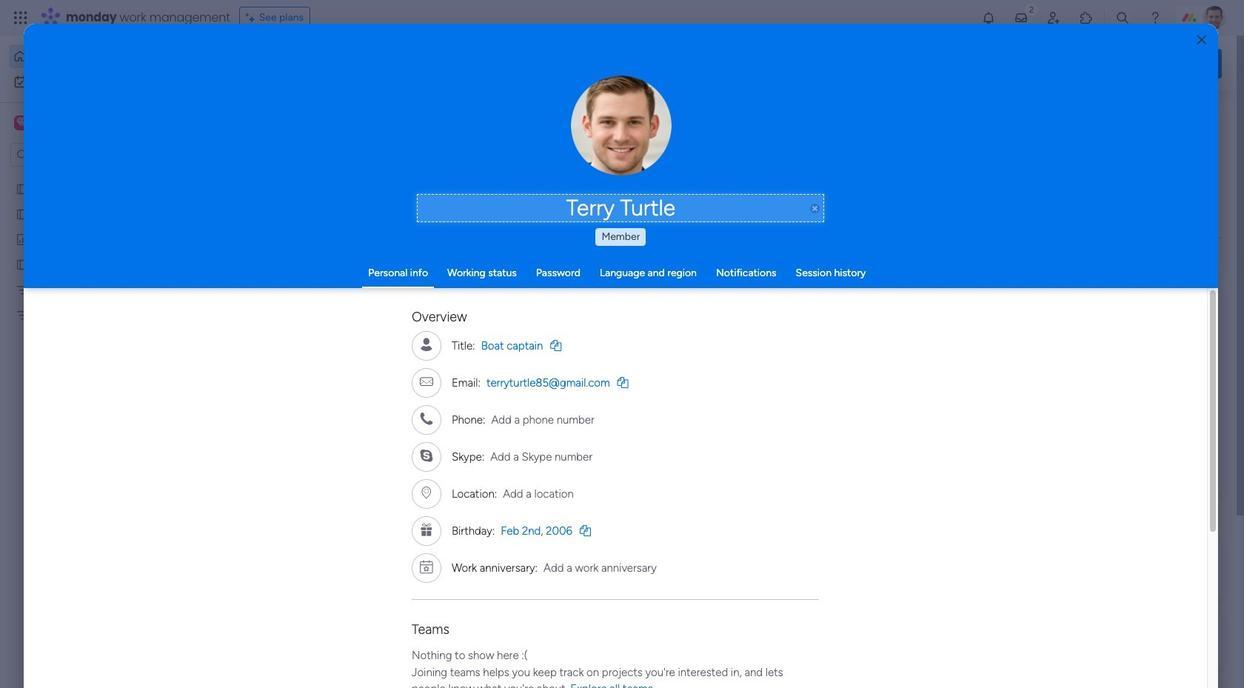 Task type: describe. For each thing, give the bounding box(es) containing it.
0 vertical spatial public dashboard image
[[16, 232, 30, 246]]

add to favorites image
[[682, 271, 697, 286]]

update feed image
[[1014, 10, 1029, 25]]

0 horizontal spatial public board image
[[16, 207, 30, 221]]

getting started element
[[1000, 540, 1223, 599]]

1 vertical spatial copied! image
[[580, 525, 591, 536]]

workspace image
[[16, 115, 27, 131]]

2 vertical spatial option
[[0, 175, 189, 178]]

dapulse x slim image
[[1200, 107, 1218, 125]]

1 vertical spatial option
[[9, 70, 180, 93]]

0 vertical spatial option
[[9, 44, 180, 68]]

workspace image
[[14, 115, 29, 131]]

notifications image
[[982, 10, 997, 25]]

monday marketplace image
[[1080, 10, 1094, 25]]

quick search results list box
[[229, 139, 965, 516]]

help center element
[[1000, 611, 1223, 670]]

2 image
[[1025, 1, 1039, 17]]

1 vertical spatial public board image
[[247, 270, 264, 287]]

component image for add to favorites image
[[490, 294, 503, 307]]



Task type: vqa. For each thing, say whether or not it's contained in the screenshot.
first circle o image from the bottom
no



Task type: locate. For each thing, give the bounding box(es) containing it.
public dashboard image
[[16, 232, 30, 246], [732, 270, 748, 287]]

workspace selection element
[[14, 114, 124, 133]]

2 component image from the left
[[490, 294, 503, 307]]

list box
[[0, 173, 189, 527]]

0 vertical spatial add to favorites image
[[924, 271, 939, 286]]

add to favorites image
[[924, 271, 939, 286], [439, 452, 454, 467]]

Search in workspace field
[[31, 146, 124, 163]]

invite members image
[[1047, 10, 1062, 25]]

0 horizontal spatial copied! image
[[580, 525, 591, 536]]

1 horizontal spatial public board image
[[247, 270, 264, 287]]

0 horizontal spatial public dashboard image
[[16, 232, 30, 246]]

1 vertical spatial public dashboard image
[[732, 270, 748, 287]]

public dashboard image inside quick search results list box
[[732, 270, 748, 287]]

0 vertical spatial copied! image
[[618, 377, 629, 388]]

component image
[[732, 294, 745, 307]]

select product image
[[13, 10, 28, 25]]

option
[[9, 44, 180, 68], [9, 70, 180, 93], [0, 175, 189, 178]]

copied! image
[[551, 340, 562, 351]]

public board image
[[16, 182, 30, 196], [16, 257, 30, 271], [490, 270, 506, 287]]

1 horizontal spatial component image
[[490, 294, 503, 307]]

see plans image
[[246, 10, 259, 26]]

0 horizontal spatial component image
[[247, 294, 261, 307]]

None text field
[[417, 194, 825, 222]]

component image for remove from favorites image
[[247, 294, 261, 307]]

templates image image
[[1014, 298, 1209, 400]]

search everything image
[[1116, 10, 1131, 25]]

remove from favorites image
[[439, 271, 454, 286]]

public board image
[[16, 207, 30, 221], [247, 270, 264, 287]]

help image
[[1148, 10, 1163, 25]]

0 vertical spatial public board image
[[16, 207, 30, 221]]

1 horizontal spatial add to favorites image
[[924, 271, 939, 286]]

1 horizontal spatial copied! image
[[618, 377, 629, 388]]

terry turtle image
[[1203, 6, 1227, 30]]

component image
[[247, 294, 261, 307], [490, 294, 503, 307]]

1 component image from the left
[[247, 294, 261, 307]]

copied! image
[[618, 377, 629, 388], [580, 525, 591, 536]]

0 horizontal spatial add to favorites image
[[439, 452, 454, 467]]

1 vertical spatial add to favorites image
[[439, 452, 454, 467]]

close image
[[1198, 34, 1207, 46]]

1 horizontal spatial public dashboard image
[[732, 270, 748, 287]]



